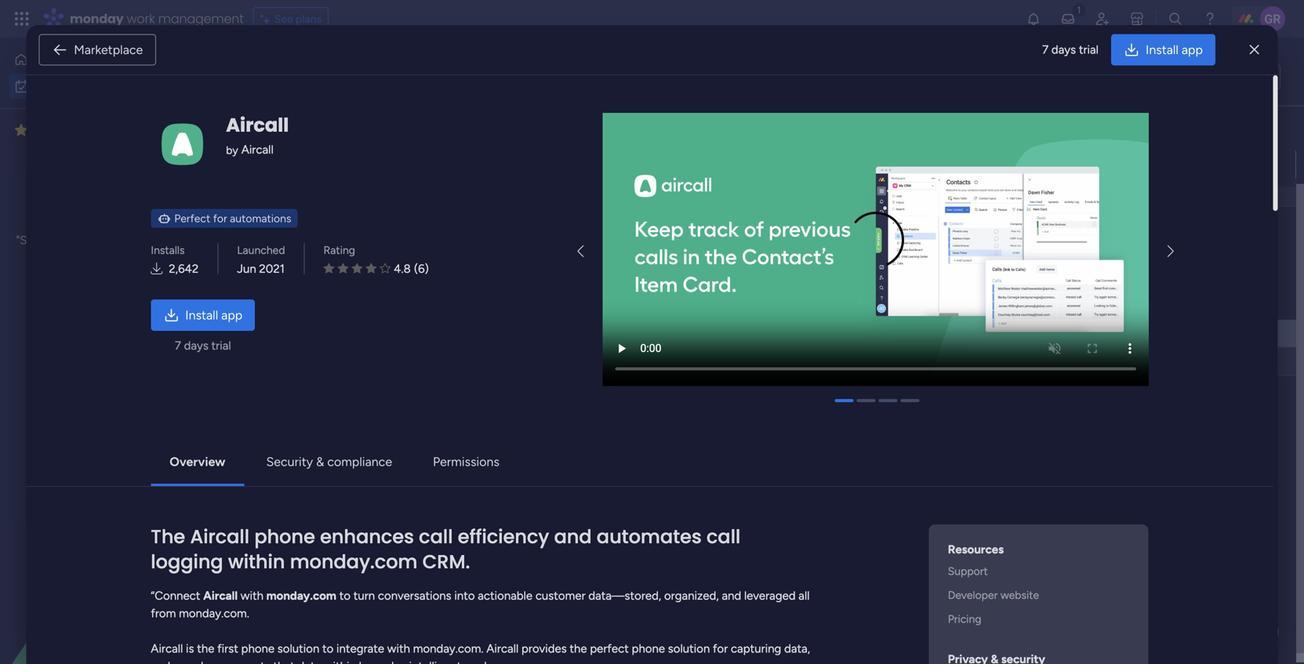 Task type: vqa. For each thing, say whether or not it's contained in the screenshot.
the bottommost and
yes



Task type: locate. For each thing, give the bounding box(es) containing it.
2 the from the left
[[570, 642, 587, 656]]

people
[[980, 295, 1013, 308]]

that inside aircall is the first phone solution to integrate with monday.com. aircall provides the perfect phone solution for capturing data, and monday.com sorts that data within bespoke, intelligent workspaces.
[[273, 660, 295, 664]]

1 vertical spatial days
[[184, 339, 209, 353]]

to left the "integrate"
[[322, 642, 334, 656]]

home link
[[9, 47, 191, 72]]

1 horizontal spatial for
[[713, 642, 728, 656]]

0 horizontal spatial install app
[[185, 308, 243, 323]]

security & compliance button
[[254, 446, 405, 478]]

and inside the aircall phone enhances call efficiency and automates call logging within monday.com crm.
[[554, 524, 592, 550]]

phone left a
[[254, 524, 315, 550]]

0 horizontal spatial solution
[[278, 642, 320, 656]]

0 vertical spatial app
[[1182, 42, 1203, 57]]

1 vertical spatial to
[[322, 642, 334, 656]]

monday.com
[[290, 549, 418, 575], [266, 589, 337, 603]]

install app for the right install app button
[[1146, 42, 1203, 57]]

install for the right install app button
[[1146, 42, 1179, 57]]

1 horizontal spatial app
[[1182, 42, 1203, 57]]

items inside later / 0 items
[[323, 469, 350, 482]]

0 right 'date'
[[384, 525, 391, 539]]

the up and monday.com sorts
[[197, 642, 215, 656]]

0 horizontal spatial within
[[228, 549, 285, 575]]

2 project management link from the top
[[794, 320, 939, 347]]

1 horizontal spatial star image
[[366, 263, 377, 274]]

within up the with
[[228, 549, 285, 575]]

2 management from the top
[[834, 329, 899, 342]]

security
[[266, 454, 313, 469]]

data
[[298, 660, 321, 664]]

management for mar 8
[[834, 329, 899, 342]]

0 right security
[[313, 469, 320, 482]]

7
[[1043, 43, 1049, 57], [175, 339, 181, 353]]

0 vertical spatial install app
[[1146, 42, 1203, 57]]

1 horizontal spatial install app button
[[1112, 34, 1216, 66]]

0 horizontal spatial 0
[[313, 469, 320, 482]]

and left the 'leveraged'
[[722, 589, 742, 603]]

to-
[[674, 329, 689, 342]]

0 vertical spatial project management
[[796, 159, 899, 173]]

2 vertical spatial 0
[[384, 525, 391, 539]]

star o image
[[380, 263, 391, 274]]

a
[[323, 521, 333, 541]]

4.8
[[394, 262, 411, 276]]

1 vertical spatial project management
[[796, 329, 899, 342]]

install app down 2,642 on the top of the page
[[185, 308, 243, 323]]

to left 'turn' in the bottom of the page
[[339, 589, 351, 603]]

star image
[[324, 263, 335, 274], [352, 263, 363, 274]]

resources support
[[948, 543, 1004, 578]]

1 horizontal spatial to
[[339, 589, 351, 603]]

jun
[[237, 262, 256, 276]]

1 vertical spatial within
[[324, 660, 356, 664]]

2 date from the top
[[1087, 295, 1110, 308]]

star image down rating
[[338, 263, 349, 274]]

1 vertical spatial 0
[[313, 469, 320, 482]]

today / 0 items
[[264, 238, 359, 258]]

1 vertical spatial install
[[185, 308, 218, 323]]

monday.com right the with
[[266, 589, 337, 603]]

items for today /
[[332, 243, 359, 256]]

monday.com inside the aircall phone enhances call efficiency and automates call logging within monday.com crm.
[[290, 549, 418, 575]]

0 horizontal spatial to
[[322, 642, 334, 656]]

do
[[689, 329, 702, 342]]

"connect aircall with monday.com
[[151, 589, 337, 603]]

workspaces.
[[464, 660, 529, 664]]

that up it
[[118, 233, 140, 248]]

my
[[231, 59, 267, 94]]

0 horizontal spatial 7 days trial
[[175, 339, 231, 353]]

install app button
[[1112, 34, 1216, 66], [151, 299, 255, 331]]

greg robinson image
[[1261, 6, 1286, 31]]

0 vertical spatial monday.com
[[290, 549, 418, 575]]

install app
[[1146, 42, 1203, 57], [185, 308, 243, 323]]

2 project management from the top
[[796, 329, 899, 342]]

1 vertical spatial management
[[834, 329, 899, 342]]

items inside the today / 0 items
[[332, 243, 359, 256]]

the aircall phone enhances call efficiency and automates call logging within monday.com crm.
[[151, 524, 741, 575]]

"star"
[[16, 233, 45, 248]]

to turn conversations into actionable customer data—stored, organized, and leveraged all from monday.com.
[[151, 589, 810, 621]]

1 star image from the left
[[324, 263, 335, 274]]

project management link
[[794, 151, 939, 178], [794, 320, 939, 347]]

star image left star o 'icon'
[[366, 263, 377, 274]]

marketplace arrow right image
[[1168, 246, 1174, 258]]

call
[[419, 524, 453, 550], [707, 524, 741, 550]]

0 vertical spatial install
[[1146, 42, 1179, 57]]

1 horizontal spatial 0
[[323, 243, 330, 256]]

aircall
[[226, 112, 289, 138], [241, 143, 274, 157], [190, 524, 250, 550], [203, 589, 238, 603], [151, 642, 183, 656], [487, 642, 519, 656]]

0 vertical spatial trial
[[1079, 43, 1099, 57]]

0 horizontal spatial 7
[[175, 339, 181, 353]]

1 horizontal spatial days
[[1052, 43, 1076, 57]]

1 horizontal spatial and
[[722, 589, 742, 603]]

for inside aircall is the first phone solution to integrate with monday.com. aircall provides the perfect phone solution for capturing data, and monday.com sorts that data within bespoke, intelligent workspaces.
[[713, 642, 728, 656]]

1 horizontal spatial 7
[[1043, 43, 1049, 57]]

0 vertical spatial project management link
[[794, 151, 939, 178]]

/ right overdue
[[328, 126, 335, 146]]

and
[[554, 524, 592, 550], [722, 589, 742, 603]]

aircall by aircall
[[226, 112, 289, 157]]

perfect
[[174, 212, 210, 225]]

phone right the perfect
[[632, 642, 665, 656]]

solution down organized,
[[668, 642, 710, 656]]

0 horizontal spatial that
[[118, 233, 140, 248]]

0 horizontal spatial app
[[221, 308, 243, 323]]

date
[[1087, 126, 1110, 139], [1087, 295, 1110, 308]]

date
[[336, 521, 369, 541]]

intelligent
[[409, 660, 462, 664]]

/
[[328, 126, 335, 146], [312, 238, 319, 258], [302, 464, 310, 484], [373, 521, 380, 541]]

overview button
[[157, 446, 238, 478]]

new
[[237, 130, 260, 143]]

0 inside the today / 0 items
[[323, 243, 330, 256]]

0 vertical spatial and
[[554, 524, 592, 550]]

first
[[217, 642, 238, 656]]

within
[[228, 549, 285, 575], [324, 660, 356, 664]]

from monday.com.
[[151, 607, 249, 621]]

all
[[799, 589, 810, 603]]

0 vertical spatial days
[[1052, 43, 1076, 57]]

1 vertical spatial install app
[[185, 308, 243, 323]]

project management for jan 23
[[796, 159, 899, 173]]

search everything image
[[1168, 11, 1184, 27]]

1 vertical spatial date
[[1087, 295, 1110, 308]]

1 vertical spatial install app button
[[151, 299, 255, 331]]

1 vertical spatial trial
[[211, 339, 231, 353]]

8
[[1105, 328, 1111, 340]]

project management
[[796, 159, 899, 173], [796, 329, 899, 342]]

1 horizontal spatial star image
[[352, 263, 363, 274]]

any
[[48, 233, 67, 248]]

1 horizontal spatial that
[[273, 660, 295, 664]]

items inside without a date / 0 items
[[394, 525, 421, 539]]

1 horizontal spatial the
[[570, 642, 587, 656]]

by
[[226, 143, 238, 157]]

0 vertical spatial within
[[228, 549, 285, 575]]

call up organized,
[[707, 524, 741, 550]]

solution up data
[[278, 642, 320, 656]]

1 vertical spatial monday.com
[[266, 589, 337, 603]]

1 horizontal spatial solution
[[668, 642, 710, 656]]

can
[[165, 233, 184, 248]]

within down the "integrate"
[[324, 660, 356, 664]]

0 horizontal spatial trial
[[211, 339, 231, 353]]

aircall inside the aircall phone enhances call efficiency and automates call logging within monday.com crm.
[[190, 524, 250, 550]]

and up customer
[[554, 524, 592, 550]]

0 horizontal spatial the
[[197, 642, 215, 656]]

2 vertical spatial items
[[394, 525, 421, 539]]

dapulse x slim image
[[1250, 40, 1260, 59]]

/ left rating
[[312, 238, 319, 258]]

for left the capturing
[[713, 642, 728, 656]]

project for jan 23
[[796, 159, 832, 173]]

0 horizontal spatial star image
[[324, 263, 335, 274]]

1 vertical spatial for
[[713, 642, 728, 656]]

0 vertical spatial that
[[118, 233, 140, 248]]

/ left &
[[302, 464, 310, 484]]

project for mar 8
[[796, 329, 832, 342]]

0 vertical spatial to
[[339, 589, 351, 603]]

perfect
[[590, 642, 629, 656]]

to
[[339, 589, 351, 603], [322, 642, 334, 656]]

v2 overdue deadline image
[[1049, 157, 1061, 172]]

monday.com down 'date'
[[290, 549, 418, 575]]

to inside to turn conversations into actionable customer data—stored, organized, and leveraged all from monday.com.
[[339, 589, 351, 603]]

trial
[[1079, 43, 1099, 57], [211, 339, 231, 353]]

aircall inside aircall by aircall
[[241, 143, 274, 157]]

is
[[186, 642, 194, 656]]

pricing
[[948, 613, 982, 626]]

0 inside without a date / 0 items
[[384, 525, 391, 539]]

board
[[70, 233, 100, 248]]

that left data
[[273, 660, 295, 664]]

0 vertical spatial for
[[213, 212, 227, 225]]

0 vertical spatial items
[[332, 243, 359, 256]]

0 horizontal spatial star image
[[338, 263, 349, 274]]

0 for later /
[[313, 469, 320, 482]]

1 horizontal spatial within
[[324, 660, 356, 664]]

0 vertical spatial date
[[1087, 126, 1110, 139]]

0 vertical spatial install app button
[[1112, 34, 1216, 66]]

1 image
[[1072, 1, 1087, 18]]

days
[[1052, 43, 1076, 57], [184, 339, 209, 353]]

2021
[[259, 262, 285, 276]]

management
[[834, 159, 899, 173], [834, 329, 899, 342]]

0 horizontal spatial and
[[554, 524, 592, 550]]

0 horizontal spatial days
[[184, 339, 209, 353]]

date up mar 8
[[1087, 295, 1110, 308]]

1 horizontal spatial install
[[1146, 42, 1179, 57]]

0 right today
[[323, 243, 330, 256]]

1 vertical spatial items
[[323, 469, 350, 482]]

developer website
[[948, 589, 1040, 602]]

phone
[[254, 524, 315, 550], [241, 642, 275, 656], [632, 642, 665, 656]]

1 horizontal spatial call
[[707, 524, 741, 550]]

1 vertical spatial and
[[722, 589, 742, 603]]

date up jan 23
[[1087, 126, 1110, 139]]

for
[[213, 212, 227, 225], [713, 642, 728, 656]]

marketplace
[[74, 42, 143, 57]]

favorite
[[58, 216, 100, 230]]

0 inside later / 0 items
[[313, 469, 320, 482]]

app down the search everything icon
[[1182, 42, 1203, 57]]

0 horizontal spatial install
[[185, 308, 218, 323]]

install app button down the search everything icon
[[1112, 34, 1216, 66]]

1 the from the left
[[197, 642, 215, 656]]

1 horizontal spatial install app
[[1146, 42, 1203, 57]]

app down jun
[[221, 308, 243, 323]]

within inside the aircall phone enhances call efficiency and automates call logging within monday.com crm.
[[228, 549, 285, 575]]

star image
[[338, 263, 349, 274], [366, 263, 377, 274]]

into
[[455, 589, 475, 603]]

it
[[119, 251, 126, 265]]

1 horizontal spatial 7 days trial
[[1043, 43, 1099, 57]]

that
[[118, 233, 140, 248], [273, 660, 295, 664]]

1 project management link from the top
[[794, 151, 939, 178]]

install app button down 2,642 on the top of the page
[[151, 299, 255, 331]]

project management link for jan
[[794, 151, 939, 178]]

install down the search everything icon
[[1146, 42, 1179, 57]]

management for jan 23
[[834, 159, 899, 173]]

0 vertical spatial 0
[[323, 243, 330, 256]]

perfect for automations
[[174, 212, 291, 225]]

the left the perfect
[[570, 642, 587, 656]]

that inside no favorite boards yet "star" any board so that you can easily access it later
[[118, 233, 140, 248]]

without
[[264, 521, 319, 541]]

project management for mar 8
[[796, 329, 899, 342]]

data—stored,
[[589, 589, 662, 603]]

work
[[274, 59, 337, 94]]

1 vertical spatial that
[[273, 660, 295, 664]]

days down 2,642 on the top of the page
[[184, 339, 209, 353]]

later
[[264, 464, 299, 484]]

1 vertical spatial project management link
[[794, 320, 939, 347]]

install down 2,642 on the top of the page
[[185, 308, 218, 323]]

0 horizontal spatial call
[[419, 524, 453, 550]]

call up conversations at the left bottom of the page
[[419, 524, 453, 550]]

0 vertical spatial management
[[834, 159, 899, 173]]

for right perfect
[[213, 212, 227, 225]]

0 for today /
[[323, 243, 330, 256]]

2 horizontal spatial 0
[[384, 525, 391, 539]]

v2 download image
[[151, 260, 163, 278]]

installs
[[151, 243, 185, 257]]

1 management from the top
[[834, 159, 899, 173]]

organized,
[[664, 589, 719, 603]]

days down update feed icon
[[1052, 43, 1076, 57]]

customize
[[587, 130, 639, 143]]

1 project management from the top
[[796, 159, 899, 173]]

install app down the search everything icon
[[1146, 42, 1203, 57]]

2 call from the left
[[707, 524, 741, 550]]



Task type: describe. For each thing, give the bounding box(es) containing it.
customer
[[536, 589, 586, 603]]

see plans
[[274, 12, 322, 25]]

overview
[[170, 454, 225, 469]]

to inside aircall is the first phone solution to integrate with monday.com. aircall provides the perfect phone solution for capturing data, and monday.com sorts that data within bespoke, intelligent workspaces.
[[322, 642, 334, 656]]

monday work management
[[70, 10, 244, 27]]

1 call from the left
[[419, 524, 453, 550]]

install app for left install app button
[[185, 308, 243, 323]]

within inside aircall is the first phone solution to integrate with monday.com. aircall provides the perfect phone solution for capturing data, and monday.com sorts that data within bespoke, intelligent workspaces.
[[324, 660, 356, 664]]

efficiency
[[458, 524, 549, 550]]

select product image
[[14, 11, 30, 27]]

to-do
[[674, 329, 702, 342]]

no
[[39, 216, 55, 230]]

items for later /
[[323, 469, 350, 482]]

later / 0 items
[[264, 464, 350, 484]]

mar 8
[[1085, 328, 1111, 340]]

1 date from the top
[[1087, 126, 1110, 139]]

2 star image from the left
[[352, 263, 363, 274]]

phone inside the aircall phone enhances call efficiency and automates call logging within monday.com crm.
[[254, 524, 315, 550]]

/ right 'date'
[[373, 521, 380, 541]]

website
[[1001, 589, 1040, 602]]

turn
[[354, 589, 375, 603]]

capturing
[[731, 642, 782, 656]]

do
[[1244, 70, 1257, 84]]

monday marketplace image
[[1130, 11, 1145, 27]]

monday
[[70, 10, 124, 27]]

access
[[80, 251, 116, 265]]

update feed image
[[1061, 11, 1076, 27]]

app logo image
[[151, 113, 214, 176]]

home option
[[9, 47, 191, 72]]

later
[[129, 251, 152, 265]]

list
[[1260, 70, 1274, 84]]

0 horizontal spatial install app button
[[151, 299, 255, 331]]

/ for overdue
[[328, 126, 335, 146]]

1 solution from the left
[[278, 642, 320, 656]]

/ for today
[[312, 238, 319, 258]]

logging
[[151, 549, 223, 575]]

no favorite boards yet "star" any board so that you can easily access it later
[[16, 216, 184, 265]]

resources
[[948, 543, 1004, 557]]

0 vertical spatial 7 days trial
[[1043, 43, 1099, 57]]

2 solution from the left
[[668, 642, 710, 656]]

perfect for automations element
[[151, 209, 298, 228]]

invite members image
[[1095, 11, 1111, 27]]

to do list button
[[1201, 64, 1281, 89]]

Filter dashboard by text search field
[[297, 124, 440, 149]]

easily
[[48, 251, 77, 265]]

today
[[264, 238, 308, 258]]

install for left install app button
[[185, 308, 218, 323]]

rating
[[324, 243, 355, 257]]

23
[[1102, 158, 1113, 171]]

to
[[1230, 70, 1242, 84]]

marketplace arrow left image
[[578, 246, 584, 258]]

item
[[263, 130, 285, 143]]

jan
[[1083, 158, 1099, 171]]

project management link for mar
[[794, 320, 939, 347]]

overdue /
[[264, 126, 339, 146]]

launched jun 2021
[[237, 243, 285, 276]]

2,642
[[169, 262, 199, 276]]

1 horizontal spatial trial
[[1079, 43, 1099, 57]]

lottie animation element
[[0, 506, 200, 664]]

1 vertical spatial 7
[[175, 339, 181, 353]]

support
[[948, 565, 988, 578]]

bespoke,
[[359, 660, 406, 664]]

phone right the first
[[241, 642, 275, 656]]

automates
[[597, 524, 702, 550]]

1 vertical spatial 7 days trial
[[175, 339, 231, 353]]

automations
[[230, 212, 291, 225]]

enhances
[[320, 524, 414, 550]]

permissions
[[433, 454, 500, 469]]

see
[[274, 12, 293, 25]]

0 vertical spatial 7
[[1043, 43, 1049, 57]]

permissions button
[[421, 446, 512, 478]]

customize button
[[561, 124, 646, 149]]

/ for later
[[302, 464, 310, 484]]

and monday.com sorts
[[151, 660, 270, 664]]

without a date / 0 items
[[264, 521, 421, 541]]

launched
[[237, 243, 285, 257]]

provides
[[522, 642, 567, 656]]

0 horizontal spatial for
[[213, 212, 227, 225]]

compliance
[[327, 454, 392, 469]]

with
[[241, 589, 264, 603]]

leveraged
[[744, 589, 796, 603]]

conversations
[[378, 589, 452, 603]]

(6)
[[414, 262, 429, 276]]

4.8 (6)
[[394, 262, 429, 276]]

new item button
[[231, 124, 291, 149]]

so
[[103, 233, 115, 248]]

work
[[127, 10, 155, 27]]

jan 23
[[1083, 158, 1113, 171]]

help image
[[1203, 11, 1218, 27]]

and inside to turn conversations into actionable customer data—stored, organized, and leveraged all from monday.com.
[[722, 589, 742, 603]]

actionable
[[478, 589, 533, 603]]

aircall is the first phone solution to integrate with monday.com. aircall provides the perfect phone solution for capturing data, and monday.com sorts that data within bespoke, intelligent workspaces.
[[151, 642, 811, 664]]

with monday.com.
[[387, 642, 484, 656]]

plans
[[296, 12, 322, 25]]

notifications image
[[1026, 11, 1042, 27]]

you
[[143, 233, 162, 248]]

marketplace button
[[39, 34, 156, 66]]

new item
[[237, 130, 285, 143]]

1 vertical spatial app
[[221, 308, 243, 323]]

lottie animation image
[[0, 506, 200, 664]]

management
[[158, 10, 244, 27]]

to do list
[[1230, 70, 1274, 84]]

group
[[698, 295, 729, 308]]

2 star image from the left
[[366, 263, 377, 274]]

"connect
[[151, 589, 200, 603]]

board
[[852, 295, 881, 308]]

workspaces selection and actions image
[[15, 121, 27, 140]]

1 star image from the left
[[338, 263, 349, 274]]



